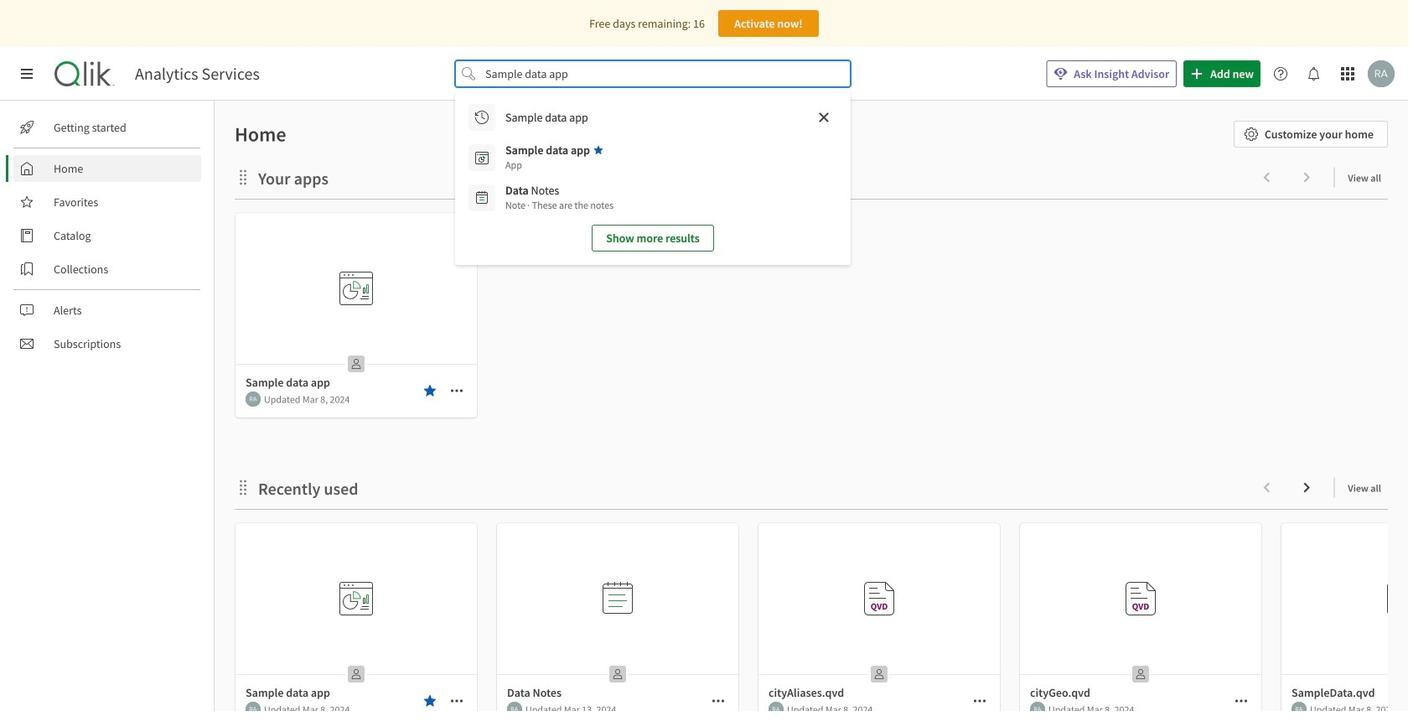 Task type: locate. For each thing, give the bounding box(es) containing it.
0 vertical spatial ruby anderson image
[[1369, 60, 1395, 87]]

list box
[[462, 97, 844, 258]]

2 ruby anderson image from the left
[[769, 702, 784, 711]]

main content
[[208, 101, 1409, 711]]

more actions image
[[450, 384, 464, 398], [450, 694, 464, 708], [974, 694, 987, 708]]

1 ruby anderson image from the left
[[246, 702, 261, 711]]

Search for content text field
[[482, 60, 824, 87]]

0 horizontal spatial ruby anderson image
[[246, 392, 261, 407]]

1 horizontal spatial ruby anderson image
[[507, 702, 522, 711]]

4 ruby anderson image from the left
[[1292, 702, 1307, 711]]

remove from favorites image
[[424, 384, 437, 398]]

ruby anderson image
[[1369, 60, 1395, 87], [246, 392, 261, 407], [507, 702, 522, 711]]

1 vertical spatial ruby anderson image
[[246, 392, 261, 407]]

remove from favorites image
[[424, 694, 437, 708]]

ruby anderson image
[[246, 702, 261, 711], [769, 702, 784, 711], [1031, 702, 1046, 711], [1292, 702, 1307, 711]]

analytics services element
[[135, 64, 260, 84]]

ruby anderson element
[[246, 392, 261, 407], [246, 702, 261, 711], [507, 702, 522, 711], [769, 702, 784, 711], [1031, 702, 1046, 711], [1292, 702, 1307, 711]]

more actions image
[[712, 694, 725, 708]]

close sidebar menu image
[[20, 67, 34, 81]]



Task type: vqa. For each thing, say whether or not it's contained in the screenshot.
START TYPING A TAG NAME. SELECT AN EXISTING TAG OR CREATE A NEW TAG BY PRESSING ENTER OR COMMA. PRESS BACKSPACE TO REMOVE A TAG. IMAGE
no



Task type: describe. For each thing, give the bounding box(es) containing it.
sample data app element
[[506, 143, 590, 158]]

2 horizontal spatial ruby anderson image
[[1369, 60, 1395, 87]]

3 ruby anderson image from the left
[[1031, 702, 1046, 711]]

more actions image for remove from favorites image
[[450, 384, 464, 398]]

2 vertical spatial ruby anderson image
[[507, 702, 522, 711]]

these are the notes element
[[506, 198, 614, 213]]

move collection image
[[235, 169, 252, 186]]

navigation pane element
[[0, 107, 214, 364]]

more actions image for remove from favorites icon
[[450, 694, 464, 708]]

move collection image
[[235, 479, 252, 496]]



